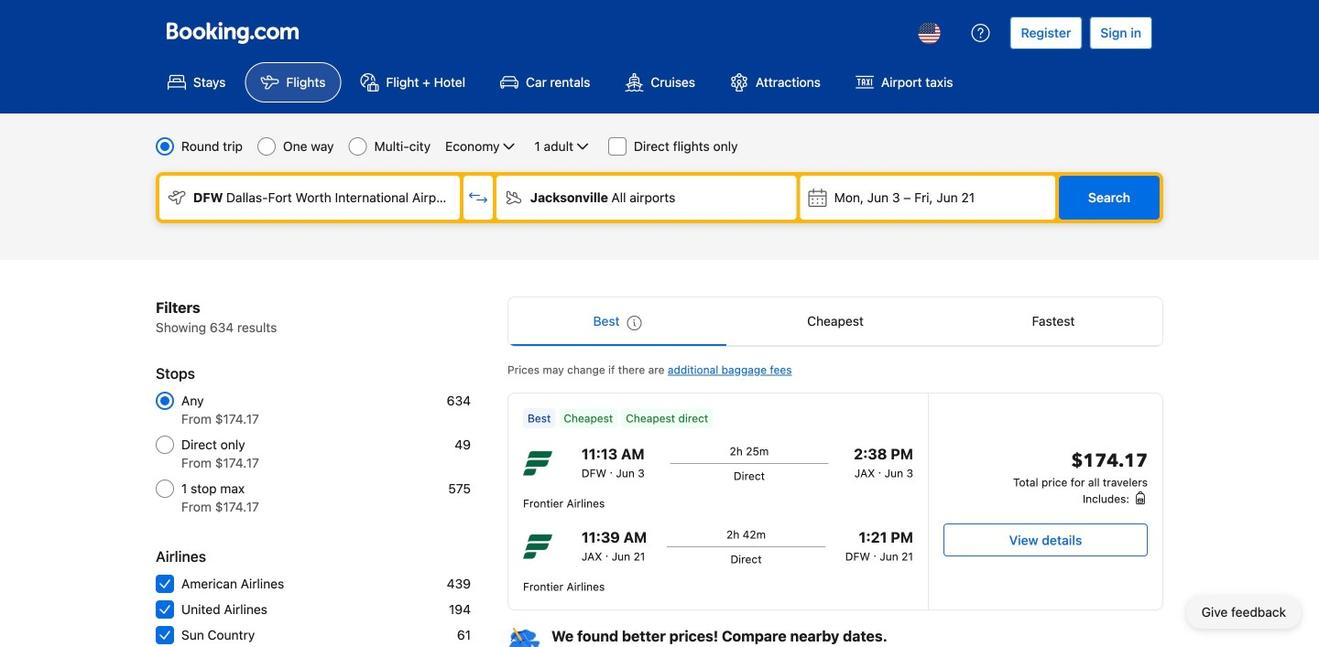 Task type: vqa. For each thing, say whether or not it's contained in the screenshot.
Enter exactly what's written on this traveler's travel document
no



Task type: locate. For each thing, give the bounding box(es) containing it.
flights homepage image
[[167, 22, 299, 44]]

tab list
[[508, 298, 1163, 347]]

best image
[[627, 316, 642, 331], [627, 316, 642, 331]]



